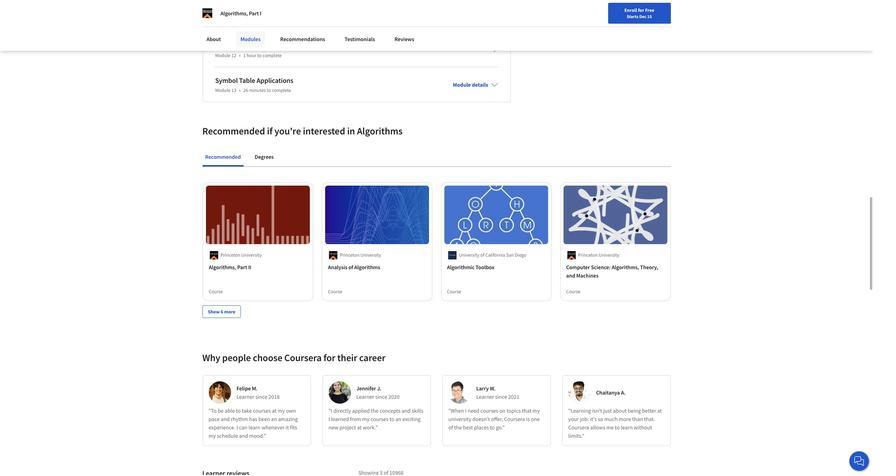 Task type: locate. For each thing, give the bounding box(es) containing it.
learner inside felipe m. learner since 2018
[[237, 394, 255, 401]]

1 vertical spatial recommended
[[205, 153, 241, 160]]

your right find
[[670, 8, 679, 14]]

an down concepts
[[396, 416, 402, 423]]

1 horizontal spatial at
[[357, 424, 362, 431]]

module for module 12 • 1 hour to complete
[[215, 52, 231, 59]]

12
[[232, 52, 236, 59]]

courses up work."
[[371, 416, 389, 423]]

1 vertical spatial coursera
[[505, 416, 525, 423]]

0 vertical spatial part
[[249, 10, 259, 17]]

algorithms, left ii
[[209, 264, 236, 271]]

interested
[[303, 125, 345, 137]]

1 learn from the left
[[249, 424, 261, 431]]

1 an from the left
[[271, 416, 277, 423]]

3 learner from the left
[[477, 394, 494, 401]]

computer science:  algorithms, theory, and machines
[[567, 264, 659, 279]]

algorithms right in
[[357, 125, 403, 137]]

and up experience.
[[221, 416, 230, 423]]

modules link
[[236, 31, 265, 47]]

2 course from the left
[[328, 289, 342, 295]]

for up dec
[[638, 7, 645, 13]]

1 since from the left
[[256, 394, 268, 401]]

1 princeton university from the left
[[221, 252, 262, 258]]

why
[[202, 352, 220, 364]]

26
[[244, 87, 248, 93]]

my left own
[[278, 408, 285, 415]]

to
[[258, 52, 262, 59], [267, 87, 271, 93], [236, 408, 241, 415], [390, 416, 395, 423], [490, 424, 495, 431], [615, 424, 620, 431]]

0 vertical spatial coursera
[[285, 352, 322, 364]]

since inside larry w. learner since 2021
[[496, 394, 508, 401]]

0 horizontal spatial an
[[271, 416, 277, 423]]

learner
[[237, 394, 255, 401], [357, 394, 374, 401], [477, 394, 494, 401]]

0 vertical spatial the
[[371, 408, 379, 415]]

table
[[239, 76, 255, 85]]

to right me
[[615, 424, 620, 431]]

fits
[[290, 424, 297, 431]]

san
[[506, 252, 514, 258]]

my inside "i directly applied the concepts and skills i learned from my courses to an exciting new project at work."
[[362, 416, 370, 423]]

0 vertical spatial of
[[481, 252, 485, 258]]

learn for more
[[621, 424, 633, 431]]

1 vertical spatial of
[[349, 264, 353, 271]]

analysis
[[328, 264, 347, 271]]

course for algorithmic toolbox
[[447, 289, 462, 295]]

new
[[680, 8, 689, 14]]

algorithms, left theory,
[[612, 264, 640, 271]]

and
[[567, 272, 576, 279], [402, 408, 411, 415], [221, 416, 230, 423], [239, 433, 248, 440]]

part left ii
[[237, 264, 247, 271]]

course for algorithms, part ii
[[209, 289, 223, 295]]

2 princeton from the left
[[340, 252, 360, 258]]

since inside jennifer j. learner since 2020
[[376, 394, 388, 401]]

part up modules at the top left of the page
[[249, 10, 259, 17]]

for left their
[[324, 352, 336, 364]]

find your new career link
[[656, 7, 707, 16]]

princeton university for of
[[340, 252, 381, 258]]

princeton university up analysis of algorithms
[[340, 252, 381, 258]]

course down analysis
[[328, 289, 342, 295]]

to inside "when i need courses on topics that my university doesn't offer, coursera is one of the best places to go."
[[490, 424, 495, 431]]

1 princeton from the left
[[221, 252, 240, 258]]

the down university
[[454, 424, 462, 431]]

complete down applications
[[272, 87, 291, 93]]

jennifer
[[357, 385, 376, 392]]

since inside felipe m. learner since 2018
[[256, 394, 268, 401]]

university up science:
[[599, 252, 620, 258]]

1 horizontal spatial part
[[249, 10, 259, 17]]

your down "learning
[[569, 416, 579, 423]]

1 learner from the left
[[237, 394, 255, 401]]

0 horizontal spatial courses
[[253, 408, 271, 415]]

2 horizontal spatial at
[[658, 408, 662, 415]]

it's
[[590, 416, 597, 423]]

at for courses
[[272, 408, 277, 415]]

0 horizontal spatial part
[[237, 264, 247, 271]]

0 horizontal spatial learn
[[249, 424, 261, 431]]

None search field
[[99, 4, 267, 18]]

algorithms, right 'princeton university' icon
[[221, 10, 248, 17]]

2 vertical spatial of
[[449, 424, 453, 431]]

of
[[481, 252, 485, 258], [349, 264, 353, 271], [449, 424, 453, 431]]

0 horizontal spatial the
[[371, 408, 379, 415]]

princeton up analysis of algorithms
[[340, 252, 360, 258]]

algorithmic toolbox
[[447, 264, 495, 271]]

at for better
[[658, 408, 662, 415]]

symbol table applications module 13 • 26 minutes to complete
[[215, 76, 294, 93]]

to right minutes
[[267, 87, 271, 93]]

able
[[225, 408, 235, 415]]

more
[[224, 309, 235, 315], [619, 416, 632, 423]]

learner inside jennifer j. learner since 2020
[[357, 394, 374, 401]]

and up exciting
[[402, 408, 411, 415]]

1 horizontal spatial more
[[619, 416, 632, 423]]

california
[[486, 252, 506, 258]]

allows
[[591, 424, 606, 431]]

module for module details
[[453, 81, 471, 88]]

schedule
[[217, 433, 238, 440]]

"to
[[209, 408, 217, 415]]

princeton university up ii
[[221, 252, 262, 258]]

i up modules at the top left of the page
[[260, 10, 262, 17]]

3 princeton university from the left
[[578, 252, 620, 258]]

0 horizontal spatial at
[[272, 408, 277, 415]]

2 university from the left
[[361, 252, 381, 258]]

the
[[371, 408, 379, 415], [454, 424, 462, 431]]

courses up 'been'
[[253, 408, 271, 415]]

2 horizontal spatial of
[[481, 252, 485, 258]]

0 horizontal spatial of
[[349, 264, 353, 271]]

i down the "i on the left of the page
[[329, 416, 330, 423]]

course for analysis of algorithms
[[328, 289, 342, 295]]

be
[[218, 408, 224, 415]]

princeton up algorithms, part ii
[[221, 252, 240, 258]]

university
[[449, 416, 472, 423]]

1 horizontal spatial learner
[[357, 394, 374, 401]]

1 vertical spatial more
[[619, 416, 632, 423]]

it
[[286, 424, 289, 431]]

module left the 12
[[215, 52, 231, 59]]

princeton for computer
[[578, 252, 598, 258]]

0 horizontal spatial learner
[[237, 394, 255, 401]]

i left need
[[465, 408, 467, 415]]

of down university
[[449, 424, 453, 431]]

limits."
[[569, 433, 585, 440]]

since down m. at left bottom
[[256, 394, 268, 401]]

1 horizontal spatial princeton
[[340, 252, 360, 258]]

2 vertical spatial coursera
[[569, 424, 590, 431]]

larry
[[477, 385, 489, 392]]

learn for has
[[249, 424, 261, 431]]

•
[[239, 52, 241, 59], [239, 87, 241, 93]]

algorithms right analysis
[[354, 264, 380, 271]]

1 university from the left
[[241, 252, 262, 258]]

machines
[[577, 272, 599, 279]]

courses up offer,
[[481, 408, 499, 415]]

1 horizontal spatial an
[[396, 416, 402, 423]]

toolbox
[[476, 264, 495, 271]]

my up one
[[533, 408, 540, 415]]

has
[[249, 416, 257, 423]]

learner down "jennifer"
[[357, 394, 374, 401]]

"i directly applied the concepts and skills i learned from my courses to an exciting new project at work."
[[329, 408, 424, 431]]

science:
[[591, 264, 611, 271]]

isn't
[[593, 408, 603, 415]]

course down machines
[[567, 289, 581, 295]]

module inside symbol table applications module 13 • 26 minutes to complete
[[215, 87, 231, 93]]

0 vertical spatial algorithms
[[357, 125, 403, 137]]

1 horizontal spatial your
[[670, 8, 679, 14]]

1 horizontal spatial of
[[449, 424, 453, 431]]

university up analysis of algorithms link
[[361, 252, 381, 258]]

"when
[[449, 408, 464, 415]]

learner down the "larry"
[[477, 394, 494, 401]]

complete inside symbol table applications module 13 • 26 minutes to complete
[[272, 87, 291, 93]]

at inside "learning isn't just about being better at your job: it's so much more than that. coursera allows me to learn without limits."
[[658, 408, 662, 415]]

0 vertical spatial complete
[[263, 52, 282, 59]]

university for analysis of algorithms
[[361, 252, 381, 258]]

to right hour
[[258, 52, 262, 59]]

1 horizontal spatial for
[[638, 7, 645, 13]]

more right 6
[[224, 309, 235, 315]]

my up work."
[[362, 416, 370, 423]]

1 • from the top
[[239, 52, 241, 59]]

to inside "to be able to take courses at my own pace and rhythm has been an amazing experience. i can learn whenever it fits my schedule and mood."
[[236, 408, 241, 415]]

to left "go.""
[[490, 424, 495, 431]]

• left 1
[[239, 52, 241, 59]]

0 vertical spatial more
[[224, 309, 235, 315]]

an up whenever at the left bottom
[[271, 416, 277, 423]]

0 horizontal spatial since
[[256, 394, 268, 401]]

1 vertical spatial the
[[454, 424, 462, 431]]

0 vertical spatial for
[[638, 7, 645, 13]]

1 vertical spatial •
[[239, 87, 241, 93]]

their
[[338, 352, 358, 364]]

to down concepts
[[390, 416, 395, 423]]

1 horizontal spatial learn
[[621, 424, 633, 431]]

at right better on the bottom of page
[[658, 408, 662, 415]]

course down the algorithmic at the bottom of page
[[447, 289, 462, 295]]

recommended for recommended if you're interested in algorithms
[[202, 125, 265, 137]]

0 horizontal spatial more
[[224, 309, 235, 315]]

to up rhythm
[[236, 408, 241, 415]]

3 since from the left
[[496, 394, 508, 401]]

of up toolbox
[[481, 252, 485, 258]]

modules
[[241, 36, 261, 43]]

university up ii
[[241, 252, 262, 258]]

1 horizontal spatial princeton university
[[340, 252, 381, 258]]

courses inside "when i need courses on topics that my university doesn't offer, coursera is one of the best places to go."
[[481, 408, 499, 415]]

for inside the enroll for free starts dec 15
[[638, 7, 645, 13]]

i left can
[[237, 424, 238, 431]]

complete right hour
[[263, 52, 282, 59]]

2 since from the left
[[376, 394, 388, 401]]

3 course from the left
[[447, 289, 462, 295]]

a.
[[621, 389, 626, 396]]

at down from
[[357, 424, 362, 431]]

university up algorithmic toolbox
[[459, 252, 480, 258]]

1 vertical spatial complete
[[272, 87, 291, 93]]

0 horizontal spatial your
[[569, 416, 579, 423]]

1 vertical spatial algorithms
[[354, 264, 380, 271]]

1 course from the left
[[209, 289, 223, 295]]

my
[[278, 408, 285, 415], [533, 408, 540, 415], [362, 416, 370, 423], [209, 433, 216, 440]]

module down symbol
[[215, 87, 231, 93]]

learn inside "learning isn't just about being better at your job: it's so much more than that. coursera allows me to learn without limits."
[[621, 424, 633, 431]]

algorithms
[[357, 125, 403, 137], [354, 264, 380, 271]]

2 learn from the left
[[621, 424, 633, 431]]

1 vertical spatial your
[[569, 416, 579, 423]]

learner inside larry w. learner since 2021
[[477, 394, 494, 401]]

chat with us image
[[854, 456, 865, 467]]

your
[[670, 8, 679, 14], [569, 416, 579, 423]]

4 university from the left
[[599, 252, 620, 258]]

2 horizontal spatial princeton university
[[578, 252, 620, 258]]

and down "computer"
[[567, 272, 576, 279]]

4 course from the left
[[567, 289, 581, 295]]

at inside "to be able to take courses at my own pace and rhythm has been an amazing experience. i can learn whenever it fits my schedule and mood."
[[272, 408, 277, 415]]

computer science:  algorithms, theory, and machines link
[[567, 263, 665, 280]]

2 princeton university from the left
[[340, 252, 381, 258]]

princeton up "computer"
[[578, 252, 598, 258]]

recommended inside 'button'
[[205, 153, 241, 160]]

algorithmic toolbox link
[[447, 263, 546, 272]]

1 horizontal spatial coursera
[[505, 416, 525, 423]]

places
[[474, 424, 489, 431]]

learner down felipe
[[237, 394, 255, 401]]

at down 2018
[[272, 408, 277, 415]]

course up show
[[209, 289, 223, 295]]

algorithms,
[[221, 10, 248, 17], [209, 264, 236, 271], [612, 264, 640, 271]]

2 horizontal spatial courses
[[481, 408, 499, 415]]

1 vertical spatial part
[[237, 264, 247, 271]]

the inside "i directly applied the concepts and skills i learned from my courses to an exciting new project at work."
[[371, 408, 379, 415]]

if
[[267, 125, 273, 137]]

0 horizontal spatial for
[[324, 352, 336, 364]]

algorithms, for algorithms, part i
[[221, 10, 248, 17]]

show 6 more button
[[202, 306, 241, 318]]

directly
[[334, 408, 351, 415]]

since down j.
[[376, 394, 388, 401]]

princeton university up science:
[[578, 252, 620, 258]]

1 horizontal spatial since
[[376, 394, 388, 401]]

module 12 • 1 hour to complete
[[215, 52, 282, 59]]

3 princeton from the left
[[578, 252, 598, 258]]

princeton for algorithms,
[[221, 252, 240, 258]]

an inside "to be able to take courses at my own pace and rhythm has been an amazing experience. i can learn whenever it fits my schedule and mood."
[[271, 416, 277, 423]]

2 • from the top
[[239, 87, 241, 93]]

2 horizontal spatial princeton
[[578, 252, 598, 258]]

course for computer science:  algorithms, theory, and machines
[[567, 289, 581, 295]]

• left 26
[[239, 87, 241, 93]]

learn inside "to be able to take courses at my own pace and rhythm has been an amazing experience. i can learn whenever it fits my schedule and mood."
[[249, 424, 261, 431]]

larry w. learner since 2021
[[477, 385, 520, 401]]

2 horizontal spatial since
[[496, 394, 508, 401]]

i inside "to be able to take courses at my own pace and rhythm has been an amazing experience. i can learn whenever it fits my schedule and mood."
[[237, 424, 238, 431]]

learn down has
[[249, 424, 261, 431]]

can
[[239, 424, 248, 431]]

is
[[527, 416, 530, 423]]

0 vertical spatial recommended
[[202, 125, 265, 137]]

coursera inside "when i need courses on topics that my university doesn't offer, coursera is one of the best places to go."
[[505, 416, 525, 423]]

of right analysis
[[349, 264, 353, 271]]

princeton for analysis
[[340, 252, 360, 258]]

learner for felipe
[[237, 394, 255, 401]]

more down about
[[619, 416, 632, 423]]

the inside "when i need courses on topics that my university doesn't offer, coursera is one of the best places to go."
[[454, 424, 462, 431]]

2 an from the left
[[396, 416, 402, 423]]

princeton university image
[[202, 8, 212, 18]]

the right applied
[[371, 408, 379, 415]]

that
[[522, 408, 532, 415]]

1 horizontal spatial the
[[454, 424, 462, 431]]

princeton
[[221, 252, 240, 258], [340, 252, 360, 258], [578, 252, 598, 258]]

enroll for free starts dec 15
[[625, 7, 655, 19]]

much
[[605, 416, 618, 423]]

been
[[259, 416, 270, 423]]

0 vertical spatial your
[[670, 8, 679, 14]]

take
[[242, 408, 252, 415]]

1 horizontal spatial courses
[[371, 416, 389, 423]]

algorithms, for algorithms, part ii
[[209, 264, 236, 271]]

0 horizontal spatial princeton university
[[221, 252, 262, 258]]

2 learner from the left
[[357, 394, 374, 401]]

degrees button
[[252, 149, 277, 165]]

0 vertical spatial •
[[239, 52, 241, 59]]

part
[[249, 10, 259, 17], [237, 264, 247, 271]]

since for m.
[[256, 394, 268, 401]]

exciting
[[403, 416, 421, 423]]

module left details
[[453, 81, 471, 88]]

choose
[[253, 352, 283, 364]]

felipe m. learner since 2018
[[237, 385, 280, 401]]

since down w.
[[496, 394, 508, 401]]

algorithms, part i
[[221, 10, 262, 17]]

0 horizontal spatial princeton
[[221, 252, 240, 258]]

more inside "learning isn't just about being better at your job: it's so much more than that. coursera allows me to learn without limits."
[[619, 416, 632, 423]]

part inside collection element
[[237, 264, 247, 271]]

from
[[350, 416, 361, 423]]

learn down than
[[621, 424, 633, 431]]

2 horizontal spatial learner
[[477, 394, 494, 401]]

2 horizontal spatial coursera
[[569, 424, 590, 431]]

job:
[[580, 416, 589, 423]]

algorithms, inside "computer science:  algorithms, theory, and machines"
[[612, 264, 640, 271]]



Task type: describe. For each thing, give the bounding box(es) containing it.
why people choose coursera for their career
[[202, 352, 386, 364]]

ii
[[248, 264, 251, 271]]

symbol
[[215, 76, 238, 85]]

theory,
[[641, 264, 659, 271]]

i inside "when i need courses on topics that my university doesn't offer, coursera is one of the best places to go."
[[465, 408, 467, 415]]

2020
[[389, 394, 400, 401]]

of for analysis
[[349, 264, 353, 271]]

15
[[648, 14, 652, 19]]

coursera inside "learning isn't just about being better at your job: it's so much more than that. coursera allows me to learn without limits."
[[569, 424, 590, 431]]

princeton university for part
[[221, 252, 262, 258]]

dec
[[640, 14, 647, 19]]

reviews link
[[391, 31, 419, 47]]

more inside button
[[224, 309, 235, 315]]

just
[[604, 408, 612, 415]]

part for ii
[[237, 264, 247, 271]]

recommendations
[[280, 36, 325, 43]]

hour
[[247, 52, 257, 59]]

rhythm
[[231, 416, 248, 423]]

people
[[222, 352, 251, 364]]

free
[[646, 7, 655, 13]]

analysis of algorithms link
[[328, 263, 426, 272]]

me
[[607, 424, 614, 431]]

recommended for recommended
[[205, 153, 241, 160]]

find
[[660, 8, 669, 14]]

go."
[[496, 424, 505, 431]]

of inside "when i need courses on topics that my university doesn't offer, coursera is one of the best places to go."
[[449, 424, 453, 431]]

that.
[[645, 416, 656, 423]]

find your new career
[[660, 8, 704, 14]]

one
[[531, 416, 540, 423]]

you're
[[275, 125, 301, 137]]

and inside "computer science:  algorithms, theory, and machines"
[[567, 272, 576, 279]]

than
[[633, 416, 643, 423]]

jennifer j. learner since 2020
[[357, 385, 400, 401]]

concepts
[[380, 408, 401, 415]]

since for j.
[[376, 394, 388, 401]]

m.
[[252, 385, 258, 392]]

at inside "i directly applied the concepts and skills i learned from my courses to an exciting new project at work."
[[357, 424, 362, 431]]

module details
[[453, 81, 489, 88]]

algorithms, part ii link
[[209, 263, 307, 272]]

• inside symbol table applications module 13 • 26 minutes to complete
[[239, 87, 241, 93]]

1 vertical spatial for
[[324, 352, 336, 364]]

j.
[[377, 385, 381, 392]]

algorithms inside collection element
[[354, 264, 380, 271]]

chaitanya
[[597, 389, 620, 396]]

to inside symbol table applications module 13 • 26 minutes to complete
[[267, 87, 271, 93]]

in
[[347, 125, 355, 137]]

applied
[[352, 408, 370, 415]]

career
[[359, 352, 386, 364]]

of for university
[[481, 252, 485, 258]]

best
[[463, 424, 473, 431]]

amazing
[[278, 416, 298, 423]]

my inside "when i need courses on topics that my university doesn't offer, coursera is one of the best places to go."
[[533, 408, 540, 415]]

offer,
[[491, 416, 503, 423]]

recommendations link
[[276, 31, 330, 47]]

university of california san diego
[[459, 252, 527, 258]]

details
[[472, 81, 489, 88]]

need
[[468, 408, 480, 415]]

learner for larry
[[477, 394, 494, 401]]

6
[[221, 309, 223, 315]]

testimonials link
[[341, 31, 379, 47]]

i inside "i directly applied the concepts and skills i learned from my courses to an exciting new project at work."
[[329, 416, 330, 423]]

to inside "learning isn't just about being better at your job: it's so much more than that. coursera allows me to learn without limits."
[[615, 424, 620, 431]]

work."
[[363, 424, 378, 431]]

university for algorithms, part ii
[[241, 252, 262, 258]]

skills
[[412, 408, 424, 415]]

doesn't
[[473, 416, 490, 423]]

pace
[[209, 416, 220, 423]]

better
[[643, 408, 657, 415]]

0 horizontal spatial coursera
[[285, 352, 322, 364]]

applications
[[257, 76, 294, 85]]

on
[[500, 408, 506, 415]]

courses inside "i directly applied the concepts and skills i learned from my courses to an exciting new project at work."
[[371, 416, 389, 423]]

an inside "i directly applied the concepts and skills i learned from my courses to an exciting new project at work."
[[396, 416, 402, 423]]

felipe
[[237, 385, 251, 392]]

princeton university for science:
[[578, 252, 620, 258]]

3 university from the left
[[459, 252, 480, 258]]

testimonials
[[345, 36, 375, 43]]

2018
[[269, 394, 280, 401]]

chaitanya a.
[[597, 389, 626, 396]]

own
[[286, 408, 296, 415]]

collection element
[[198, 167, 675, 329]]

new
[[329, 424, 339, 431]]

and inside "i directly applied the concepts and skills i learned from my courses to an exciting new project at work."
[[402, 408, 411, 415]]

since for w.
[[496, 394, 508, 401]]

algorithms, part ii
[[209, 264, 251, 271]]

about
[[207, 36, 221, 43]]

experience.
[[209, 424, 236, 431]]

1
[[244, 52, 246, 59]]

whenever
[[262, 424, 285, 431]]

recommendation tabs tab list
[[202, 149, 671, 167]]

your inside "learning isn't just about being better at your job: it's so much more than that. coursera allows me to learn without limits."
[[569, 416, 579, 423]]

about link
[[202, 31, 225, 47]]

degrees
[[255, 153, 274, 160]]

learner for jennifer
[[357, 394, 374, 401]]

courses inside "to be able to take courses at my own pace and rhythm has been an amazing experience. i can learn whenever it fits my schedule and mood."
[[253, 408, 271, 415]]

to inside "i directly applied the concepts and skills i learned from my courses to an exciting new project at work."
[[390, 416, 395, 423]]

university for computer science:  algorithms, theory, and machines
[[599, 252, 620, 258]]

part for i
[[249, 10, 259, 17]]

and down can
[[239, 433, 248, 440]]

diego
[[515, 252, 527, 258]]

my down experience.
[[209, 433, 216, 440]]

topics
[[507, 408, 521, 415]]

without
[[634, 424, 653, 431]]

minutes
[[249, 87, 266, 93]]

2021
[[509, 394, 520, 401]]

about
[[613, 408, 627, 415]]

recommended if you're interested in algorithms
[[202, 125, 403, 137]]

"when i need courses on topics that my university doesn't offer, coursera is one of the best places to go."
[[449, 408, 540, 431]]



Task type: vqa. For each thing, say whether or not it's contained in the screenshot.
the bottom skills you'll gain
no



